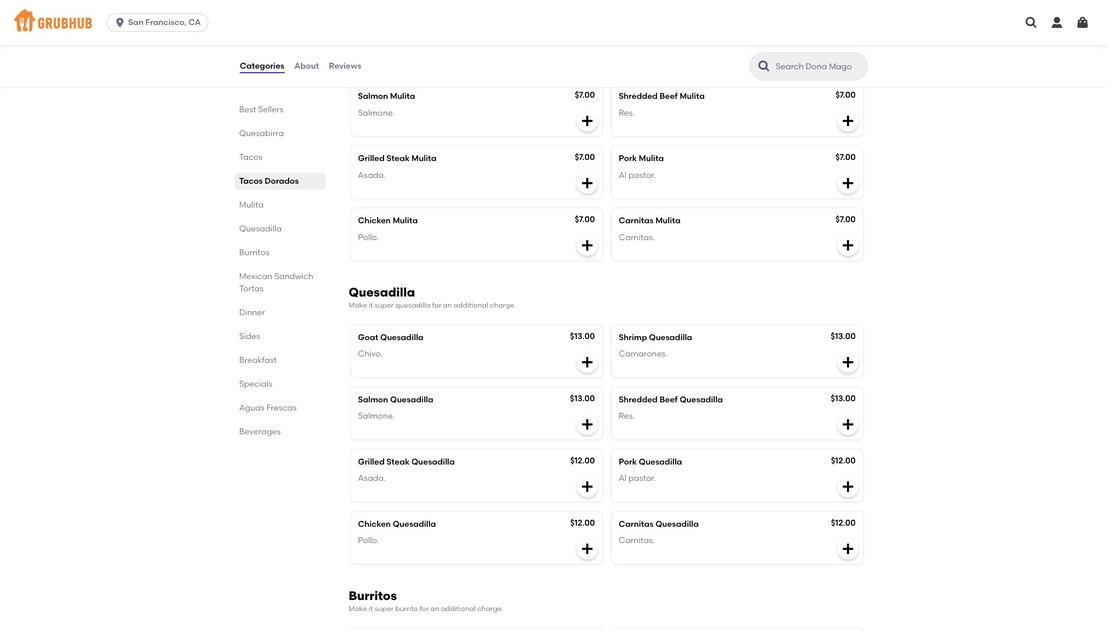 Task type: locate. For each thing, give the bounding box(es) containing it.
tortas
[[239, 284, 264, 294]]

svg image
[[1025, 16, 1039, 30], [1050, 16, 1064, 30], [1076, 16, 1090, 30], [580, 114, 594, 128], [580, 239, 594, 253], [841, 239, 855, 253], [580, 356, 594, 369], [841, 356, 855, 369], [580, 418, 594, 432], [841, 418, 855, 432], [580, 480, 594, 494], [580, 542, 594, 556]]

2 pastor. from the top
[[629, 474, 656, 484]]

0 vertical spatial chicken
[[358, 216, 391, 226]]

camarones. for quesadilla
[[619, 349, 668, 359]]

shredded beef mulita
[[619, 92, 705, 101]]

mulita for chicken mulita
[[393, 216, 418, 226]]

$7.00 for grilled steak mulita
[[575, 153, 595, 163]]

1 camarones. from the top
[[619, 46, 668, 56]]

svg image for shrimp mulita
[[841, 52, 855, 66]]

salmone. down salmon quesadilla
[[358, 412, 395, 421]]

0 vertical spatial shredded
[[619, 92, 658, 101]]

1 pork from the top
[[619, 154, 637, 164]]

1 pastor. from the top
[[629, 170, 656, 180]]

beef for mulita
[[660, 92, 678, 101]]

svg image for grilled steak quesadilla
[[580, 480, 594, 494]]

goat quesadilla
[[358, 333, 424, 343]]

mulita
[[380, 29, 405, 39], [649, 29, 674, 39], [390, 92, 415, 101], [680, 92, 705, 101], [412, 154, 437, 164], [639, 154, 664, 164], [239, 200, 264, 210], [393, 216, 418, 226], [656, 216, 681, 226]]

res. for shredded beef quesadilla
[[619, 412, 635, 421]]

2 beef from the top
[[660, 395, 678, 405]]

res. down 'shredded beef quesadilla'
[[619, 412, 635, 421]]

1 al from the top
[[619, 170, 627, 180]]

0 vertical spatial carnitas.
[[619, 233, 655, 243]]

shrimp
[[619, 29, 647, 39], [619, 333, 647, 343]]

an right quesadilla
[[443, 302, 452, 310]]

carnitas for carnitas mulita
[[619, 216, 654, 226]]

pastor.
[[629, 170, 656, 180], [629, 474, 656, 484]]

1 it from the top
[[369, 302, 373, 310]]

best sellers
[[239, 105, 284, 115]]

2 it from the top
[[369, 605, 373, 613]]

0 vertical spatial goat
[[358, 29, 378, 39]]

it inside burritos make it super burrito for an additional charge.
[[369, 605, 373, 613]]

0 horizontal spatial an
[[431, 605, 439, 613]]

quesadilla
[[239, 224, 282, 234], [349, 285, 415, 300], [380, 333, 424, 343], [649, 333, 692, 343], [390, 395, 433, 405], [680, 395, 723, 405], [412, 457, 455, 467], [639, 457, 682, 467], [393, 520, 436, 530], [656, 520, 699, 530]]

quesadilla inside quesadilla make it super quesadilla for an additional charge.
[[349, 285, 415, 300]]

1 pollo. from the top
[[358, 233, 379, 243]]

0 vertical spatial grilled
[[358, 154, 385, 164]]

shredded
[[619, 92, 658, 101], [619, 395, 658, 405]]

0 vertical spatial carnitas
[[619, 216, 654, 226]]

pastor. down pork mulita
[[629, 170, 656, 180]]

1 vertical spatial it
[[369, 605, 373, 613]]

tacos left the dorados
[[239, 176, 263, 186]]

1 vertical spatial pollo.
[[358, 536, 379, 546]]

dinner
[[239, 308, 265, 318]]

$7.00
[[836, 28, 856, 38], [575, 90, 595, 100], [836, 90, 856, 100], [575, 153, 595, 163], [836, 153, 856, 163], [575, 215, 595, 225], [836, 215, 856, 225]]

0 vertical spatial additional
[[454, 302, 488, 310]]

charge. inside burritos make it super burrito for an additional charge.
[[477, 605, 504, 613]]

chivo. down goat quesadilla
[[358, 349, 383, 359]]

chivo. down goat mulita
[[358, 46, 383, 56]]

al down pork mulita
[[619, 170, 627, 180]]

0 vertical spatial pork
[[619, 154, 637, 164]]

reviews button
[[328, 45, 362, 87]]

additional right burrito
[[441, 605, 476, 613]]

about button
[[294, 45, 320, 87]]

pollo. down the chicken quesadilla
[[358, 536, 379, 546]]

camarones. down shrimp quesadilla
[[619, 349, 668, 359]]

2 goat from the top
[[358, 333, 378, 343]]

0 vertical spatial burritos
[[239, 248, 269, 258]]

2 make from the top
[[349, 605, 367, 613]]

1 shredded from the top
[[619, 92, 658, 101]]

0 vertical spatial pastor.
[[629, 170, 656, 180]]

al pastor. down pork mulita
[[619, 170, 656, 180]]

burritos inside burritos make it super burrito for an additional charge.
[[349, 589, 397, 604]]

0 vertical spatial pollo.
[[358, 233, 379, 243]]

mulita for shrimp mulita
[[649, 29, 674, 39]]

1 vertical spatial for
[[420, 605, 429, 613]]

an inside burritos make it super burrito for an additional charge.
[[431, 605, 439, 613]]

make
[[349, 302, 367, 310], [349, 605, 367, 613]]

0 vertical spatial asada.
[[358, 170, 386, 180]]

2 shredded from the top
[[619, 395, 658, 405]]

2 res. from the top
[[619, 412, 635, 421]]

it up goat quesadilla
[[369, 302, 373, 310]]

camarones. for mulita
[[619, 46, 668, 56]]

1 vertical spatial chicken
[[358, 520, 391, 530]]

2 shrimp from the top
[[619, 333, 647, 343]]

tacos dorados
[[239, 176, 299, 186]]

0 vertical spatial steak
[[387, 154, 410, 164]]

goat for goat mulita
[[358, 29, 378, 39]]

0 vertical spatial it
[[369, 302, 373, 310]]

al down pork quesadilla
[[619, 474, 627, 484]]

$13.00 for salmon quesadilla
[[570, 394, 595, 404]]

2 camarones. from the top
[[619, 349, 668, 359]]

0 vertical spatial salmone.
[[358, 108, 395, 118]]

make left burrito
[[349, 605, 367, 613]]

salmone. down salmon mulita
[[358, 108, 395, 118]]

make inside quesadilla make it super quesadilla for an additional charge.
[[349, 302, 367, 310]]

0 vertical spatial make
[[349, 302, 367, 310]]

salmon
[[358, 92, 388, 101], [358, 395, 388, 405]]

for inside quesadilla make it super quesadilla for an additional charge.
[[432, 302, 441, 310]]

burritos up burrito
[[349, 589, 397, 604]]

an
[[443, 302, 452, 310], [431, 605, 439, 613]]

2 al pastor. from the top
[[619, 474, 656, 484]]

pork
[[619, 154, 637, 164], [619, 457, 637, 467]]

0 vertical spatial camarones.
[[619, 46, 668, 56]]

salmon for salmon quesadilla
[[358, 395, 388, 405]]

make up goat quesadilla
[[349, 302, 367, 310]]

1 vertical spatial al
[[619, 474, 627, 484]]

carnitas mulita
[[619, 216, 681, 226]]

1 vertical spatial salmon
[[358, 395, 388, 405]]

carnitas
[[619, 216, 654, 226], [619, 520, 654, 530]]

2 salmone. from the top
[[358, 412, 395, 421]]

1 chicken from the top
[[358, 216, 391, 226]]

2 chicken from the top
[[358, 520, 391, 530]]

0 vertical spatial shrimp
[[619, 29, 647, 39]]

0 vertical spatial chivo.
[[358, 46, 383, 56]]

beef
[[660, 92, 678, 101], [660, 395, 678, 405]]

charge. for quesadilla
[[490, 302, 516, 310]]

1 horizontal spatial for
[[432, 302, 441, 310]]

1 vertical spatial burritos
[[349, 589, 397, 604]]

tacos
[[239, 153, 262, 162], [239, 176, 263, 186]]

main navigation navigation
[[0, 0, 1107, 45]]

2 pork from the top
[[619, 457, 637, 467]]

salmone.
[[358, 108, 395, 118], [358, 412, 395, 421]]

1 vertical spatial steak
[[387, 457, 410, 467]]

burritos for burritos
[[239, 248, 269, 258]]

2 al from the top
[[619, 474, 627, 484]]

1 carnitas. from the top
[[619, 233, 655, 243]]

2 salmon from the top
[[358, 395, 388, 405]]

$7.00 for carnitas mulita
[[836, 215, 856, 225]]

an inside quesadilla make it super quesadilla for an additional charge.
[[443, 302, 452, 310]]

it left burrito
[[369, 605, 373, 613]]

0 vertical spatial for
[[432, 302, 441, 310]]

burritos up mexican
[[239, 248, 269, 258]]

2 grilled from the top
[[358, 457, 385, 467]]

svg image for shrimp quesadilla
[[841, 356, 855, 369]]

carnitas. down carnitas mulita
[[619, 233, 655, 243]]

additional inside quesadilla make it super quesadilla for an additional charge.
[[454, 302, 488, 310]]

about
[[294, 61, 319, 71]]

0 horizontal spatial for
[[420, 605, 429, 613]]

pork for pork quesadilla
[[619, 457, 637, 467]]

0 horizontal spatial burritos
[[239, 248, 269, 258]]

1 vertical spatial additional
[[441, 605, 476, 613]]

$12.00
[[570, 456, 595, 466], [831, 456, 856, 466], [570, 519, 595, 528], [831, 519, 856, 528]]

$7.00 for shredded beef mulita
[[836, 90, 856, 100]]

super for burritos
[[375, 605, 394, 613]]

0 vertical spatial beef
[[660, 92, 678, 101]]

search icon image
[[757, 59, 771, 73]]

charge. inside quesadilla make it super quesadilla for an additional charge.
[[490, 302, 516, 310]]

pollo.
[[358, 233, 379, 243], [358, 536, 379, 546]]

carnitas.
[[619, 233, 655, 243], [619, 536, 655, 546]]

1 horizontal spatial burritos
[[349, 589, 397, 604]]

categories
[[240, 61, 284, 71]]

asada.
[[358, 170, 386, 180], [358, 474, 386, 484]]

it inside quesadilla make it super quesadilla for an additional charge.
[[369, 302, 373, 310]]

salmon quesadilla
[[358, 395, 433, 405]]

1 vertical spatial asada.
[[358, 474, 386, 484]]

shredded beef quesadilla
[[619, 395, 723, 405]]

additional inside burritos make it super burrito for an additional charge.
[[441, 605, 476, 613]]

asada. down 'grilled steak mulita'
[[358, 170, 386, 180]]

for for burritos
[[420, 605, 429, 613]]

1 goat from the top
[[358, 29, 378, 39]]

additional for quesadilla
[[454, 302, 488, 310]]

1 vertical spatial grilled
[[358, 457, 385, 467]]

grilled steak mulita
[[358, 154, 437, 164]]

for right burrito
[[420, 605, 429, 613]]

for inside burritos make it super burrito for an additional charge.
[[420, 605, 429, 613]]

shrimp quesadilla
[[619, 333, 692, 343]]

1 res. from the top
[[619, 108, 635, 118]]

0 vertical spatial salmon
[[358, 92, 388, 101]]

best
[[239, 105, 256, 115]]

1 vertical spatial super
[[375, 605, 394, 613]]

0 vertical spatial an
[[443, 302, 452, 310]]

super left burrito
[[375, 605, 394, 613]]

tacos down quesabirra
[[239, 153, 262, 162]]

carnitas quesadilla
[[619, 520, 699, 530]]

aguas frescas
[[239, 403, 297, 413]]

for
[[432, 302, 441, 310], [420, 605, 429, 613]]

san
[[128, 17, 143, 27]]

1 vertical spatial an
[[431, 605, 439, 613]]

1 vertical spatial al pastor.
[[619, 474, 656, 484]]

1 vertical spatial salmone.
[[358, 412, 395, 421]]

1 vertical spatial shrimp
[[619, 333, 647, 343]]

reviews
[[329, 61, 361, 71]]

1 beef from the top
[[660, 92, 678, 101]]

$13.00
[[570, 332, 595, 342], [831, 332, 856, 342], [570, 394, 595, 404], [831, 394, 856, 404]]

pork quesadilla
[[619, 457, 682, 467]]

0 vertical spatial al
[[619, 170, 627, 180]]

1 vertical spatial carnitas
[[619, 520, 654, 530]]

1 chivo. from the top
[[358, 46, 383, 56]]

1 al pastor. from the top
[[619, 170, 656, 180]]

svg image
[[114, 17, 126, 29], [841, 52, 855, 66], [841, 114, 855, 128], [580, 177, 594, 191], [841, 177, 855, 191], [841, 480, 855, 494], [841, 542, 855, 556]]

1 asada. from the top
[[358, 170, 386, 180]]

1 vertical spatial chivo.
[[358, 349, 383, 359]]

1 salmon from the top
[[358, 92, 388, 101]]

1 vertical spatial beef
[[660, 395, 678, 405]]

make inside burritos make it super burrito for an additional charge.
[[349, 605, 367, 613]]

al pastor. down pork quesadilla
[[619, 474, 656, 484]]

1 shrimp from the top
[[619, 29, 647, 39]]

sellers
[[258, 105, 284, 115]]

al
[[619, 170, 627, 180], [619, 474, 627, 484]]

1 vertical spatial carnitas.
[[619, 536, 655, 546]]

steak for quesadilla
[[387, 457, 410, 467]]

salmon for salmon mulita
[[358, 92, 388, 101]]

super
[[375, 302, 394, 310], [375, 605, 394, 613]]

$12.00 for carnitas quesadilla
[[831, 519, 856, 528]]

an right burrito
[[431, 605, 439, 613]]

pollo. down the chicken mulita on the top left of page
[[358, 233, 379, 243]]

asada. down grilled steak quesadilla
[[358, 474, 386, 484]]

additional
[[454, 302, 488, 310], [441, 605, 476, 613]]

0 vertical spatial tacos
[[239, 153, 262, 162]]

1 vertical spatial make
[[349, 605, 367, 613]]

al pastor. for mulita
[[619, 170, 656, 180]]

res.
[[619, 108, 635, 118], [619, 412, 635, 421]]

for right quesadilla
[[432, 302, 441, 310]]

2 super from the top
[[375, 605, 394, 613]]

1 salmone. from the top
[[358, 108, 395, 118]]

super inside burritos make it super burrito for an additional charge.
[[375, 605, 394, 613]]

2 pollo. from the top
[[358, 536, 379, 546]]

quesadilla
[[395, 302, 431, 310]]

grilled
[[358, 154, 385, 164], [358, 457, 385, 467]]

super inside quesadilla make it super quesadilla for an additional charge.
[[375, 302, 394, 310]]

goat
[[358, 29, 378, 39], [358, 333, 378, 343]]

burritos make it super burrito for an additional charge.
[[349, 589, 504, 613]]

1 vertical spatial pastor.
[[629, 474, 656, 484]]

grilled for grilled steak quesadilla
[[358, 457, 385, 467]]

charge.
[[490, 302, 516, 310], [477, 605, 504, 613]]

2 chivo. from the top
[[358, 349, 383, 359]]

chicken
[[358, 216, 391, 226], [358, 520, 391, 530]]

2 tacos from the top
[[239, 176, 263, 186]]

shredded for shredded beef quesadilla
[[619, 395, 658, 405]]

0 vertical spatial charge.
[[490, 302, 516, 310]]

0 vertical spatial res.
[[619, 108, 635, 118]]

steak
[[387, 154, 410, 164], [387, 457, 410, 467]]

1 tacos from the top
[[239, 153, 262, 162]]

2 steak from the top
[[387, 457, 410, 467]]

additional right quesadilla
[[454, 302, 488, 310]]

1 vertical spatial camarones.
[[619, 349, 668, 359]]

al pastor.
[[619, 170, 656, 180], [619, 474, 656, 484]]

2 carnitas. from the top
[[619, 536, 655, 546]]

super left quesadilla
[[375, 302, 394, 310]]

pastor. down pork quesadilla
[[629, 474, 656, 484]]

1 vertical spatial pork
[[619, 457, 637, 467]]

camarones.
[[619, 46, 668, 56], [619, 349, 668, 359]]

svg image for carnitas quesadilla
[[841, 542, 855, 556]]

salmon mulita
[[358, 92, 415, 101]]

0 vertical spatial al pastor.
[[619, 170, 656, 180]]

2 asada. from the top
[[358, 474, 386, 484]]

it
[[369, 302, 373, 310], [369, 605, 373, 613]]

1 grilled from the top
[[358, 154, 385, 164]]

1 make from the top
[[349, 302, 367, 310]]

beverages
[[239, 427, 281, 437]]

1 vertical spatial shredded
[[619, 395, 658, 405]]

1 super from the top
[[375, 302, 394, 310]]

chivo.
[[358, 46, 383, 56], [358, 349, 383, 359]]

0 vertical spatial super
[[375, 302, 394, 310]]

1 vertical spatial tacos
[[239, 176, 263, 186]]

1 steak from the top
[[387, 154, 410, 164]]

1 horizontal spatial an
[[443, 302, 452, 310]]

1 carnitas from the top
[[619, 216, 654, 226]]

mexican sandwich tortas
[[239, 272, 313, 294]]

carnitas. down carnitas quesadilla
[[619, 536, 655, 546]]

2 carnitas from the top
[[619, 520, 654, 530]]

1 vertical spatial goat
[[358, 333, 378, 343]]

camarones. down shrimp mulita at the right
[[619, 46, 668, 56]]

1 vertical spatial res.
[[619, 412, 635, 421]]

1 vertical spatial charge.
[[477, 605, 504, 613]]

make for quesadilla
[[349, 302, 367, 310]]

res. down the shredded beef mulita
[[619, 108, 635, 118]]

svg image for grilled steak mulita
[[580, 177, 594, 191]]

burritos
[[239, 248, 269, 258], [349, 589, 397, 604]]



Task type: describe. For each thing, give the bounding box(es) containing it.
$12.00 for grilled steak quesadilla
[[570, 456, 595, 466]]

specials
[[239, 380, 272, 389]]

svg image for pork quesadilla
[[841, 480, 855, 494]]

shredded for shredded beef mulita
[[619, 92, 658, 101]]

carnitas. for carnitas quesadilla
[[619, 536, 655, 546]]

svg image for shredded beef quesadilla
[[841, 418, 855, 432]]

al for pork mulita
[[619, 170, 627, 180]]

steak for mulita
[[387, 154, 410, 164]]

quesadilla make it super quesadilla for an additional charge.
[[349, 285, 516, 310]]

pollo. for chicken quesadilla
[[358, 536, 379, 546]]

beef for quesadilla
[[660, 395, 678, 405]]

chicken for chicken quesadilla
[[358, 520, 391, 530]]

an for quesadilla
[[443, 302, 452, 310]]

svg image for pork mulita
[[841, 177, 855, 191]]

mulita for salmon mulita
[[390, 92, 415, 101]]

$13.00 for shredded beef quesadilla
[[831, 394, 856, 404]]

sandwich
[[274, 272, 313, 282]]

chicken quesadilla
[[358, 520, 436, 530]]

super for quesadilla
[[375, 302, 394, 310]]

ca
[[188, 17, 201, 27]]

svg image for chicken mulita
[[580, 239, 594, 253]]

salmone. for quesadilla
[[358, 412, 395, 421]]

chivo. for mulita
[[358, 46, 383, 56]]

res. for shredded beef mulita
[[619, 108, 635, 118]]

pollo. for chicken mulita
[[358, 233, 379, 243]]

svg image for carnitas mulita
[[841, 239, 855, 253]]

$12.00 for pork quesadilla
[[831, 456, 856, 466]]

$7.00 for salmon mulita
[[575, 90, 595, 100]]

mexican
[[239, 272, 272, 282]]

salmone. for mulita
[[358, 108, 395, 118]]

it for quesadilla
[[369, 302, 373, 310]]

svg image for salmon mulita
[[580, 114, 594, 128]]

aguas
[[239, 403, 264, 413]]

charge. for burritos
[[477, 605, 504, 613]]

svg image for chicken quesadilla
[[580, 542, 594, 556]]

$8.00
[[573, 28, 595, 38]]

burrito
[[395, 605, 418, 613]]

grilled steak quesadilla
[[358, 457, 455, 467]]

asada. for grilled steak mulita
[[358, 170, 386, 180]]

pastor. for mulita
[[629, 170, 656, 180]]

svg image inside san francisco, ca button
[[114, 17, 126, 29]]

grilled for grilled steak mulita
[[358, 154, 385, 164]]

tacos for tacos dorados
[[239, 176, 263, 186]]

for for quesadilla
[[432, 302, 441, 310]]

$13.00 for shrimp quesadilla
[[831, 332, 856, 342]]

carnitas for carnitas quesadilla
[[619, 520, 654, 530]]

svg image for salmon quesadilla
[[580, 418, 594, 432]]

quesabirra
[[239, 129, 284, 139]]

carnitas. for carnitas mulita
[[619, 233, 655, 243]]

shrimp mulita
[[619, 29, 674, 39]]

francisco,
[[145, 17, 187, 27]]

it for burritos
[[369, 605, 373, 613]]

mulita for goat mulita
[[380, 29, 405, 39]]

$13.00 for goat quesadilla
[[570, 332, 595, 342]]

$12.00 for chicken quesadilla
[[570, 519, 595, 528]]

mulita for carnitas mulita
[[656, 216, 681, 226]]

san francisco, ca button
[[107, 13, 213, 32]]

asada. for grilled steak quesadilla
[[358, 474, 386, 484]]

tacos for tacos
[[239, 153, 262, 162]]

san francisco, ca
[[128, 17, 201, 27]]

chicken mulita
[[358, 216, 418, 226]]

burritos for burritos make it super burrito for an additional charge.
[[349, 589, 397, 604]]

additional for burritos
[[441, 605, 476, 613]]

Search Dona Mago search field
[[775, 61, 864, 72]]

goat mulita
[[358, 29, 405, 39]]

al for pork quesadilla
[[619, 474, 627, 484]]

chicken for chicken mulita
[[358, 216, 391, 226]]

$7.00 for chicken mulita
[[575, 215, 595, 225]]

goat for goat quesadilla
[[358, 333, 378, 343]]

mulita for pork mulita
[[639, 154, 664, 164]]

pork mulita
[[619, 154, 664, 164]]

$7.00 for pork mulita
[[836, 153, 856, 163]]

svg image for shredded beef mulita
[[841, 114, 855, 128]]

frescas
[[266, 403, 297, 413]]

shrimp for shrimp mulita
[[619, 29, 647, 39]]

shrimp for shrimp quesadilla
[[619, 333, 647, 343]]

$7.00 for shrimp mulita
[[836, 28, 856, 38]]

categories button
[[239, 45, 285, 87]]

dorados
[[265, 176, 299, 186]]

pastor. for quesadilla
[[629, 474, 656, 484]]

svg image for goat quesadilla
[[580, 356, 594, 369]]

make for burritos
[[349, 605, 367, 613]]

an for burritos
[[431, 605, 439, 613]]

sides
[[239, 332, 260, 342]]

al pastor. for quesadilla
[[619, 474, 656, 484]]

pork for pork mulita
[[619, 154, 637, 164]]

breakfast
[[239, 356, 277, 366]]

chivo. for quesadilla
[[358, 349, 383, 359]]



Task type: vqa. For each thing, say whether or not it's contained in the screenshot.
bottommost it
yes



